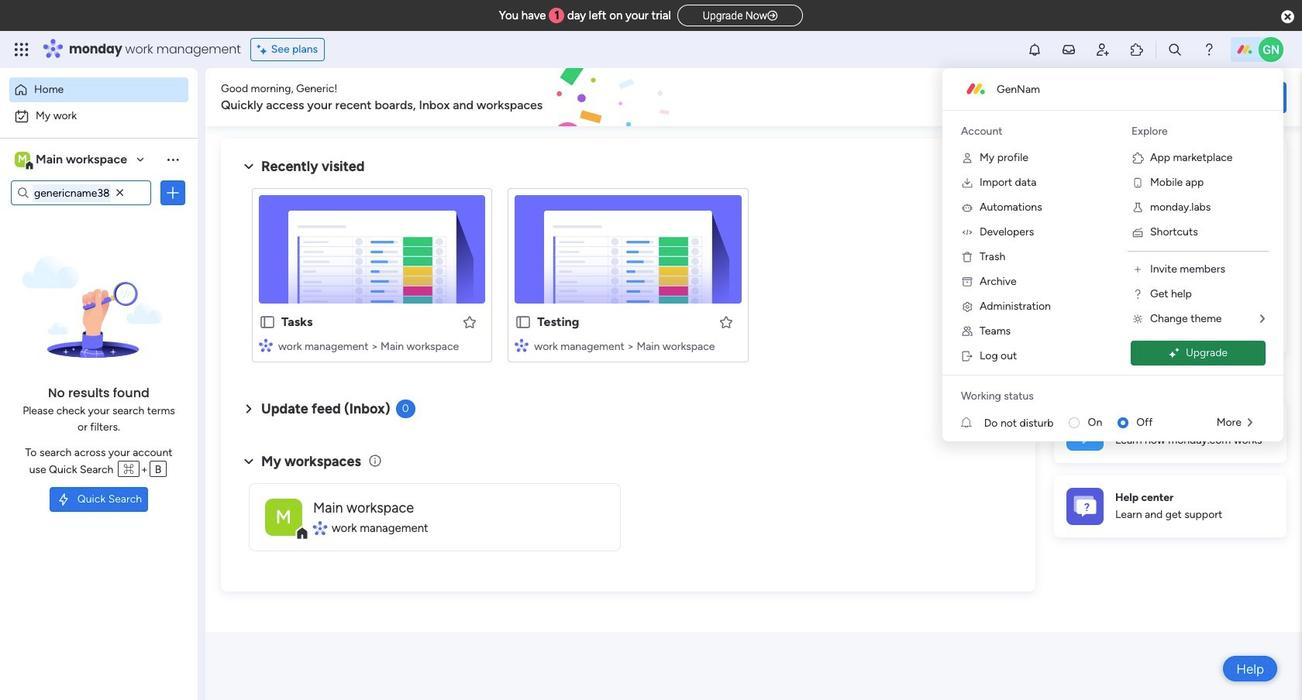Task type: vqa. For each thing, say whether or not it's contained in the screenshot.
Templates image on the top of the page
yes



Task type: locate. For each thing, give the bounding box(es) containing it.
list arrow image
[[1260, 314, 1265, 325]]

close my workspaces image
[[239, 452, 258, 471]]

2 add to favorites image from the left
[[718, 314, 734, 330]]

workspace image
[[15, 151, 30, 168], [265, 499, 302, 536]]

getting started element
[[1054, 401, 1287, 463]]

close recently visited image
[[239, 157, 258, 176]]

dapulse rightstroke image
[[767, 10, 778, 22]]

public board image
[[259, 314, 276, 331], [515, 314, 532, 331]]

import data image
[[961, 177, 973, 189]]

v2 surfce notifications image
[[961, 415, 984, 431]]

get help image
[[1132, 288, 1144, 301]]

public board image for 1st add to favorites icon from right
[[515, 314, 532, 331]]

0 horizontal spatial workspace image
[[15, 151, 30, 168]]

option
[[9, 78, 188, 102], [9, 104, 188, 129]]

open update feed (inbox) image
[[239, 400, 258, 419]]

invite members image up get help icon
[[1132, 264, 1144, 276]]

0 horizontal spatial add to favorites image
[[462, 314, 478, 330]]

change theme image
[[1132, 313, 1144, 326]]

2 public board image from the left
[[515, 314, 532, 331]]

select product image
[[14, 42, 29, 57]]

0 horizontal spatial public board image
[[259, 314, 276, 331]]

quick search results list box
[[239, 176, 1017, 381]]

1 horizontal spatial add to favorites image
[[718, 314, 734, 330]]

public board image for first add to favorites icon
[[259, 314, 276, 331]]

0 horizontal spatial invite members image
[[1095, 42, 1111, 57]]

1 add to favorites image from the left
[[462, 314, 478, 330]]

1 horizontal spatial public board image
[[515, 314, 532, 331]]

1 horizontal spatial invite members image
[[1132, 264, 1144, 276]]

0 vertical spatial option
[[9, 78, 188, 102]]

search everything image
[[1167, 42, 1183, 57]]

1 vertical spatial option
[[9, 104, 188, 129]]

add to favorites image
[[462, 314, 478, 330], [718, 314, 734, 330]]

1 public board image from the left
[[259, 314, 276, 331]]

invite members image
[[1095, 42, 1111, 57], [1132, 264, 1144, 276]]

invite members image right update feed image
[[1095, 42, 1111, 57]]

1 vertical spatial workspace image
[[265, 499, 302, 536]]

0 vertical spatial invite members image
[[1095, 42, 1111, 57]]

generic name image
[[1259, 37, 1284, 62]]

teams image
[[961, 326, 973, 338]]

trash image
[[961, 251, 973, 264]]

upgrade stars new image
[[1169, 348, 1180, 359]]

v2 user feedback image
[[1067, 89, 1078, 106]]

workspace selection element
[[15, 150, 129, 171]]

1 horizontal spatial workspace image
[[265, 499, 302, 536]]

0 vertical spatial workspace image
[[15, 151, 30, 168]]



Task type: describe. For each thing, give the bounding box(es) containing it.
workspace options image
[[165, 152, 181, 167]]

1 vertical spatial invite members image
[[1132, 264, 1144, 276]]

options image
[[165, 185, 181, 201]]

update feed image
[[1061, 42, 1077, 57]]

administration image
[[961, 301, 973, 313]]

clear search image
[[112, 185, 128, 201]]

1 option from the top
[[9, 78, 188, 102]]

archive image
[[961, 276, 973, 288]]

monday.labs image
[[1132, 202, 1144, 214]]

Search in workspace field
[[33, 184, 111, 202]]

developers image
[[961, 226, 973, 239]]

automations image
[[961, 202, 973, 214]]

my profile image
[[961, 152, 973, 164]]

mobile app image
[[1132, 177, 1144, 189]]

monday marketplace image
[[1129, 42, 1145, 57]]

dapulse close image
[[1281, 9, 1294, 25]]

notifications image
[[1027, 42, 1042, 57]]

templates image image
[[1068, 148, 1273, 255]]

0 element
[[396, 400, 415, 419]]

2 option from the top
[[9, 104, 188, 129]]

help image
[[1201, 42, 1217, 57]]

help center element
[[1054, 476, 1287, 538]]

log out image
[[961, 350, 973, 363]]

list arrow image
[[1248, 418, 1253, 429]]

see plans image
[[257, 41, 271, 58]]

shortcuts image
[[1132, 226, 1144, 239]]

v2 bolt switch image
[[1188, 89, 1197, 106]]



